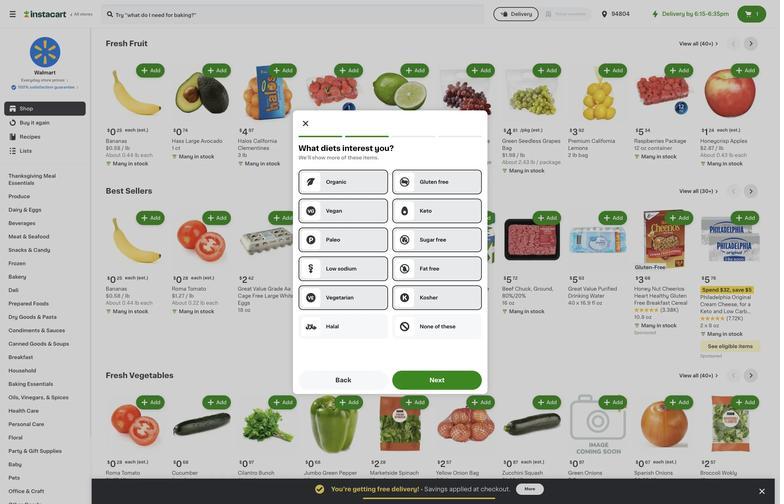 Task type: locate. For each thing, give the bounding box(es) containing it.
2 package from the left
[[540, 160, 561, 165]]

in up best sellers
[[128, 161, 133, 166]]

roma inside roma tomato $1.27 / lb
[[106, 471, 120, 476]]

walmart logo image
[[29, 37, 60, 68]]

halos
[[238, 139, 252, 144]]

2 4 from the left
[[507, 128, 512, 136]]

oz down raspberries
[[641, 146, 647, 151]]

1 25 from the top
[[117, 129, 122, 133]]

1 horizontal spatial california
[[592, 139, 616, 144]]

oz inside "broccoli wokly 12 oz"
[[707, 478, 713, 483]]

save for 3
[[402, 287, 414, 292]]

2 $5 from the left
[[746, 287, 752, 292]]

$ inside $ 22 18
[[438, 276, 441, 280]]

$ 3 92 up premium
[[570, 128, 585, 136]]

great inside great value grade aa cage free large white eggs 18 oz
[[238, 286, 252, 291]]

eggs inside great value grade aa cage free large white eggs 18 oz
[[238, 300, 250, 305]]

walmart link
[[29, 37, 60, 76]]

1 vertical spatial original
[[732, 295, 752, 300]]

76
[[711, 276, 717, 280]]

x for 8 x 1.48 oz many in stock
[[375, 316, 378, 321]]

1 view all (40+) from the top
[[680, 41, 714, 46]]

1 $ 0 68 from the left
[[173, 460, 189, 468]]

1 save from the left
[[402, 287, 414, 292]]

18
[[452, 276, 457, 280], [238, 308, 244, 312]]

0.44
[[122, 153, 133, 158], [122, 300, 133, 305]]

1 seedless from the left
[[468, 139, 490, 144]]

5 for $ 5 72
[[507, 276, 512, 284]]

california for premium california lemons 2 lb bag
[[592, 139, 616, 144]]

$ inside the $ 5 34
[[636, 129, 639, 133]]

1 great from the left
[[238, 286, 252, 291]]

delivery button
[[494, 7, 539, 21]]

best sellers
[[106, 187, 152, 195]]

0 horizontal spatial 16
[[304, 146, 310, 151]]

spend up ritz
[[372, 287, 389, 292]]

28 up marketside
[[380, 460, 386, 465]]

many down 1.48 at bottom
[[377, 324, 392, 329]]

baking essentials link
[[4, 377, 86, 391]]

save up stacks
[[402, 287, 414, 292]]

0 horizontal spatial free
[[253, 293, 263, 298]]

2 vertical spatial view
[[680, 373, 692, 378]]

original inside ritz fresh stacks original crackers
[[370, 302, 389, 307]]

original for muffins
[[327, 286, 346, 291]]

2 down the lemons
[[569, 153, 572, 158]]

0 vertical spatial roma
[[172, 286, 186, 291]]

2 bananas from the top
[[106, 286, 127, 291]]

6:15-
[[695, 11, 708, 17]]

low down cheese,
[[724, 309, 734, 314]]

1 button
[[738, 6, 767, 23]]

1 horizontal spatial $ 2 57
[[702, 460, 716, 468]]

97 for marketside
[[249, 460, 254, 465]]

many down clementines
[[245, 161, 259, 166]]

1 4 from the left
[[242, 128, 248, 136]]

california inside "premium california lemons 2 lb bag"
[[592, 139, 616, 144]]

0 vertical spatial $1.27
[[172, 293, 185, 298]]

1.48
[[379, 316, 389, 321]]

0 horizontal spatial green
[[323, 471, 338, 476]]

1 horizontal spatial seedless
[[519, 139, 542, 144]]

in inside 12 ct many in stock
[[459, 316, 463, 321]]

view inside 'view all (30+)' popup button
[[680, 189, 692, 194]]

items for 3
[[409, 337, 423, 342]]

stock down (7.53k)
[[465, 316, 479, 321]]

0 vertical spatial $0.25 each (estimated) element
[[106, 125, 166, 138]]

0 horizontal spatial ct
[[175, 146, 180, 151]]

$1.27 for roma tomato $1.27 / lb about 0.22 lb each
[[172, 293, 185, 298]]

many in stock up the halal
[[311, 309, 347, 314]]

applied
[[450, 486, 472, 492]]

original up for
[[732, 295, 752, 300]]

tomato inside roma tomato $1.27 / lb
[[122, 471, 140, 476]]

2 up marketside
[[374, 460, 380, 468]]

(est.) inside $ 1 24 each (est.)
[[729, 128, 741, 132]]

breakfast inside honey nut cheerios heart healthy gluten free breakfast cereal
[[647, 300, 670, 305]]

1 vertical spatial free
[[253, 293, 263, 298]]

2 spend from the left
[[703, 287, 719, 292]]

2 $ 0 97 from the left
[[570, 460, 585, 468]]

bananas for 2
[[106, 286, 127, 291]]

& for craft
[[26, 489, 30, 494]]

& for sauces
[[41, 328, 45, 333]]

0.44 for 2
[[122, 300, 133, 305]]

x down lifestyle
[[705, 323, 708, 328]]

16 inside 2 strawberries 16 oz container
[[304, 146, 310, 151]]

0 vertical spatial essentials
[[8, 181, 34, 186]]

prices
[[52, 78, 65, 82]]

/ inside zucchini squash $1.48 / lb about 0.59 lb each
[[517, 478, 519, 483]]

$20,
[[390, 287, 401, 292]]

value left grade at the left bottom of the page
[[253, 286, 267, 291]]

value for 5
[[584, 286, 597, 291]]

grade
[[268, 286, 283, 291]]

1 horizontal spatial original
[[370, 302, 389, 307]]

42 up 'you?'
[[384, 139, 390, 144]]

1 horizontal spatial eggs
[[238, 300, 250, 305]]

each (est.) inside $0.67 each (estimated) element
[[654, 460, 677, 464]]

1 vertical spatial eligible
[[719, 344, 738, 349]]

0 horizontal spatial 8
[[370, 316, 374, 321]]

onions for spanish onions $0.88 / lb
[[656, 471, 673, 476]]

treatment tracker modal dialog
[[92, 479, 775, 504]]

meat & seafood
[[8, 234, 49, 239]]

see eligible items button for 3
[[370, 333, 431, 345]]

bag up $1.98
[[502, 146, 512, 151]]

2 0.44 from the top
[[122, 300, 133, 305]]

all stores
[[74, 12, 93, 16]]

0 vertical spatial 12
[[635, 146, 640, 151]]

soups
[[53, 341, 69, 346]]

diets
[[321, 144, 341, 152]]

2 onions from the left
[[656, 471, 673, 476]]

lb inside halos california clementines 3 lb
[[242, 153, 247, 158]]

10
[[370, 478, 376, 483]]

lb inside "premium california lemons 2 lb bag"
[[573, 153, 578, 158]]

1 all from the top
[[693, 41, 699, 46]]

2 25 from the top
[[117, 276, 122, 280]]

3 for spend $20, save $5
[[374, 276, 380, 284]]

bag inside "premium california lemons 2 lb bag"
[[579, 153, 588, 158]]

ct down hass
[[175, 146, 180, 151]]

0 horizontal spatial bag
[[470, 471, 479, 476]]

0 vertical spatial $0.28 each (estimated) element
[[172, 273, 232, 285]]

eligible for 5
[[719, 344, 738, 349]]

$ inside $ 3 68
[[636, 276, 639, 280]]

save for 5
[[733, 287, 745, 292]]

1 item carousel region from the top
[[106, 37, 761, 179]]

oz inside '8 x 1.48 oz many in stock'
[[390, 316, 396, 321]]

many in stock
[[179, 154, 214, 159], [377, 154, 413, 159], [642, 154, 677, 159], [113, 161, 148, 166], [245, 161, 280, 166], [708, 161, 743, 166], [443, 168, 479, 173], [509, 168, 545, 173], [113, 309, 148, 314], [179, 309, 214, 314], [311, 309, 347, 314], [509, 309, 545, 314], [642, 323, 677, 328], [708, 332, 743, 336], [377, 486, 413, 491], [509, 493, 545, 498]]

68 inside $ 3 68
[[645, 276, 651, 280]]

$ inside $ 5 63
[[570, 276, 573, 280]]

goods
[[19, 315, 36, 320], [30, 341, 47, 346]]

2 $0.25 each (estimated) element from the top
[[106, 273, 166, 285]]

purified
[[598, 286, 618, 291]]

about
[[106, 153, 121, 158], [701, 153, 716, 158], [436, 160, 451, 165], [502, 160, 517, 165], [106, 300, 121, 305], [172, 300, 187, 305], [502, 485, 517, 490]]

spend for 3
[[372, 287, 389, 292]]

great up cage
[[238, 286, 252, 291]]

stock inside jumbo green pepper 1 lb many in stock
[[332, 486, 347, 491]]

bag down marketside
[[384, 478, 394, 483]]

3 down halos
[[238, 153, 241, 158]]

grapes
[[543, 139, 561, 144], [448, 146, 466, 151]]

about left 0.22
[[172, 300, 187, 305]]

bag for 2
[[447, 478, 456, 483]]

bakery link
[[4, 270, 86, 284]]

fresh
[[106, 40, 128, 47], [381, 295, 395, 300], [106, 372, 128, 379]]

1 horizontal spatial ct
[[309, 300, 314, 305]]

0 horizontal spatial $ 0 28
[[107, 460, 122, 468]]

8 inside '8 x 1.48 oz many in stock'
[[370, 316, 374, 321]]

free right fat
[[429, 266, 440, 271]]

1 vertical spatial 25
[[117, 276, 122, 280]]

1 horizontal spatial eligible
[[719, 344, 738, 349]]

18 inside $ 22 18
[[452, 276, 457, 280]]

original inside philadelphia original cream cheese, for a keto and low carb lifestyle
[[732, 295, 752, 300]]

68 down gluten-free
[[645, 276, 651, 280]]

delivery by 6:15-6:35pm link
[[651, 10, 729, 18]]

3 up 'honey'
[[639, 276, 644, 284]]

each (est.) right $ 0 25
[[125, 128, 148, 132]]

0 horizontal spatial delivery
[[511, 12, 533, 17]]

/ inside roma tomato $1.27 / lb about 0.22 lb each
[[186, 293, 188, 298]]

oz down broccoli
[[707, 478, 713, 483]]

1 horizontal spatial breakfast
[[647, 300, 670, 305]]

eligible down '8 x 1.48 oz many in stock'
[[389, 337, 407, 342]]

4
[[242, 128, 248, 136], [507, 128, 512, 136]]

0 vertical spatial items
[[409, 337, 423, 342]]

product group containing 22
[[436, 210, 497, 323]]

0 vertical spatial $ 0 28
[[173, 276, 188, 284]]

1 vertical spatial 92
[[315, 276, 320, 280]]

california up clementines
[[253, 139, 277, 144]]

about inside honeycrisp apples $2.87 / lb about 0.43 lb each
[[701, 153, 716, 158]]

2 57 from the left
[[711, 460, 716, 465]]

buy
[[20, 120, 30, 125]]

lb inside roma tomato $1.27 / lb
[[123, 478, 128, 483]]

1 view from the top
[[680, 41, 692, 46]]

lifestyle
[[701, 316, 722, 321]]

1 horizontal spatial $5
[[746, 287, 752, 292]]

2 seedless from the left
[[519, 139, 542, 144]]

2 $0.58 from the top
[[106, 293, 121, 298]]

$ 3 92 up thomas'
[[306, 276, 320, 284]]

each (est.) inside $0.87 each (estimated) element
[[521, 460, 545, 464]]

green up 5.5
[[569, 471, 584, 476]]

raspberries package 12 oz container
[[635, 139, 687, 151]]

sugar free
[[420, 237, 446, 242]]

1 vertical spatial keto
[[701, 309, 712, 314]]

2 great from the left
[[569, 286, 582, 291]]

great inside the great value purified drinking water 40 x 16.9 fl oz
[[569, 286, 582, 291]]

philadelphia original cream cheese, for a keto and low carb lifestyle
[[701, 295, 752, 321]]

low inside philadelphia original cream cheese, for a keto and low carb lifestyle
[[724, 309, 734, 314]]

each (est.) for zucchini
[[521, 460, 545, 464]]

1 vertical spatial these
[[441, 324, 456, 329]]

large inside hass large avocado 1 ct
[[186, 139, 200, 144]]

main content containing 0
[[92, 28, 775, 504]]

many in stock up best sellers
[[113, 161, 148, 166]]

of
[[341, 155, 346, 160], [435, 324, 440, 329]]

ct down paper
[[443, 308, 448, 312]]

25 inside $ 0 25 each (est.)
[[117, 276, 122, 280]]

0 horizontal spatial see
[[378, 337, 388, 342]]

each (est.) inside $0.25 each (estimated) element
[[125, 128, 148, 132]]

breakfast up household
[[8, 355, 33, 360]]

stock down (105) on the bottom
[[398, 324, 413, 329]]

0 vertical spatial view all (40+)
[[680, 41, 714, 46]]

42 inside 0 lime 42 1 each
[[384, 139, 390, 144]]

green down $ 4 81
[[502, 139, 518, 144]]

roma inside roma tomato $1.27 / lb about 0.22 lb each
[[172, 286, 186, 291]]

$ inside $ 4 97
[[239, 129, 242, 133]]

keto up sugar
[[420, 208, 432, 213]]

california inside halos california clementines 3 lb
[[253, 139, 277, 144]]

sun
[[436, 139, 446, 144]]

about down $2.87
[[701, 153, 716, 158]]

keto inside philadelphia original cream cheese, for a keto and low carb lifestyle
[[701, 309, 712, 314]]

0 vertical spatial bag
[[502, 146, 512, 151]]

28 up roma tomato $1.27 / lb
[[117, 460, 122, 465]]

0 vertical spatial sponsored badge image
[[304, 317, 325, 321]]

& left gift
[[23, 449, 28, 454]]

floral
[[8, 435, 23, 440]]

recipes
[[20, 134, 40, 139]]

0 horizontal spatial of
[[341, 155, 346, 160]]

sponsored badge image
[[304, 317, 325, 321], [635, 331, 656, 335], [701, 354, 722, 358]]

eggs up beverages link
[[29, 207, 41, 212]]

see eligible items for 5
[[708, 344, 753, 349]]

green onions 5.5 oz
[[569, 471, 603, 483]]

2 item carousel region from the top
[[106, 184, 761, 363]]

view for 1
[[680, 41, 692, 46]]

personal care link
[[4, 418, 86, 431]]

1 vertical spatial item carousel region
[[106, 184, 761, 363]]

2 california from the left
[[592, 139, 616, 144]]

in inside jumbo green pepper 1 lb many in stock
[[327, 486, 331, 491]]

0 vertical spatial see
[[378, 337, 388, 342]]

$ 0 28 up roma tomato $1.27 / lb about 0.22 lb each
[[173, 276, 188, 284]]

roma for roma tomato $1.27 / lb
[[106, 471, 120, 476]]

eggs down cage
[[238, 300, 250, 305]]

2 vertical spatial item carousel region
[[106, 369, 761, 504]]

sponsored badge image down 2 x 8 oz
[[701, 354, 722, 358]]

0 horizontal spatial large
[[186, 139, 200, 144]]

1 inside jumbo green pepper 1 lb many in stock
[[304, 478, 306, 483]]

healthy
[[650, 293, 669, 298]]

0 horizontal spatial 12
[[436, 308, 442, 312]]

snacks & candy
[[8, 248, 50, 253]]

1 spend from the left
[[372, 287, 389, 292]]

fresh inside ritz fresh stacks original crackers
[[381, 295, 395, 300]]

& for seafood
[[23, 234, 27, 239]]

1 horizontal spatial 68
[[315, 460, 321, 465]]

/
[[122, 146, 124, 151], [716, 146, 718, 151], [517, 153, 519, 158], [467, 160, 470, 165], [537, 160, 539, 165], [122, 293, 124, 298], [186, 293, 188, 298], [120, 478, 122, 483], [517, 478, 519, 483], [651, 478, 653, 483]]

product group
[[106, 62, 166, 169], [172, 62, 232, 162], [238, 62, 298, 169], [304, 62, 365, 152], [370, 62, 431, 162], [436, 62, 497, 176], [502, 62, 563, 176], [569, 62, 629, 159], [635, 62, 695, 162], [701, 62, 761, 169], [106, 210, 166, 316], [172, 210, 232, 316], [238, 210, 298, 314], [304, 210, 365, 323], [370, 210, 431, 353], [436, 210, 497, 323], [502, 210, 563, 316], [569, 210, 629, 306], [635, 210, 695, 337], [701, 210, 761, 360], [106, 394, 166, 501], [172, 394, 232, 484], [238, 394, 298, 484], [304, 394, 365, 494], [370, 394, 431, 494], [436, 394, 497, 484], [502, 394, 563, 501], [569, 394, 629, 494], [635, 394, 695, 501], [701, 394, 761, 484]]

1 value from the left
[[253, 286, 267, 291]]

sponsored badge image for $ 3 92
[[304, 317, 325, 321]]

0 vertical spatial 16
[[304, 146, 310, 151]]

97 inside $ 4 97
[[249, 129, 254, 133]]

1 vertical spatial items
[[739, 344, 753, 349]]

many down the 0.43
[[708, 161, 722, 166]]

$0.67 each (estimated) element
[[635, 457, 695, 470]]

free down "heart"
[[635, 300, 646, 305]]

0 vertical spatial fresh
[[106, 40, 128, 47]]

instacart logo image
[[24, 10, 66, 18]]

lb inside yellow onion bag 3 lb bag
[[441, 478, 446, 483]]

2 view from the top
[[680, 189, 692, 194]]

recipes link
[[4, 130, 86, 144]]

organic
[[326, 179, 346, 184]]

bananas for 4
[[106, 139, 127, 144]]

1 bananas $0.58 / lb about 0.44 lb each from the top
[[106, 139, 153, 158]]

94804 button
[[601, 4, 643, 24]]

see eligible items button
[[370, 333, 431, 345], [701, 340, 761, 352]]

12 down paper
[[436, 308, 442, 312]]

each inside zucchini squash $1.48 / lb about 0.59 lb each
[[537, 485, 549, 490]]

& for gift
[[23, 449, 28, 454]]

see
[[378, 337, 388, 342], [708, 344, 718, 349]]

1 57 from the left
[[447, 460, 452, 465]]

keto inside add your shopping preferences element
[[420, 208, 432, 213]]

0 horizontal spatial spend
[[372, 287, 389, 292]]

42 up cage
[[248, 276, 254, 280]]

sugar
[[420, 237, 435, 242]]

12 inside "broccoli wokly 12 oz"
[[701, 478, 706, 483]]

$0.28 each (estimated) element up roma tomato $1.27 / lb about 0.22 lb each
[[172, 273, 232, 285]]

3 view from the top
[[680, 373, 692, 378]]

$ 0 97
[[239, 460, 254, 468], [570, 460, 585, 468]]

92
[[579, 129, 585, 133], [315, 276, 320, 280]]

1 vertical spatial 0.44
[[122, 300, 133, 305]]

office & craft
[[8, 489, 44, 494]]

0 vertical spatial gluten
[[420, 179, 437, 184]]

0 horizontal spatial eligible
[[389, 337, 407, 342]]

1 california from the left
[[253, 139, 277, 144]]

eligible down 2 x 8 oz
[[719, 344, 738, 349]]

0 vertical spatial care
[[27, 408, 39, 413]]

1 horizontal spatial 8
[[709, 323, 713, 328]]

wokly
[[722, 471, 738, 476]]

1 bananas from the top
[[106, 139, 127, 144]]

(40+) for 2
[[700, 373, 714, 378]]

original for cheese,
[[732, 295, 752, 300]]

1 onions from the left
[[585, 471, 603, 476]]

3 for thomas' original english muffins
[[308, 276, 314, 284]]

stores
[[80, 12, 93, 16]]

0 horizontal spatial $ 2 57
[[438, 460, 452, 468]]

condiments & sauces link
[[4, 324, 86, 337]]

$5 up a
[[746, 287, 752, 292]]

1 horizontal spatial save
[[733, 287, 745, 292]]

$0.25 each (estimated) element
[[106, 125, 166, 138], [106, 273, 166, 285]]

ct inside thomas' original english muffins 6 ct
[[309, 300, 314, 305]]

1 horizontal spatial 4
[[507, 128, 512, 136]]

2 view all (40+) from the top
[[680, 373, 714, 378]]

$0.25 each (estimated) element for 2
[[106, 273, 166, 285]]

92 up premium
[[579, 129, 585, 133]]

each (est.) up roma tomato $1.27 / lb about 0.22 lb each
[[191, 276, 215, 280]]

value inside great value grade aa cage free large white eggs 18 oz
[[253, 286, 267, 291]]

2 view all (40+) button from the top
[[677, 369, 722, 383]]

see for 5
[[708, 344, 718, 349]]

$0.28 each (estimated) element
[[172, 273, 232, 285], [106, 457, 166, 470]]

roma for roma tomato $1.27 / lb about 0.22 lb each
[[172, 286, 186, 291]]

tomato inside roma tomato $1.27 / lb about 0.22 lb each
[[188, 286, 206, 291]]

0 horizontal spatial california
[[253, 139, 277, 144]]

x
[[577, 300, 580, 305], [375, 316, 378, 321], [705, 323, 708, 328]]

0 vertical spatial 18
[[452, 276, 457, 280]]

4 up halos
[[242, 128, 248, 136]]

0 vertical spatial all
[[693, 41, 699, 46]]

free for sugar free
[[436, 237, 446, 242]]

0 horizontal spatial 4
[[242, 128, 248, 136]]

1 0.44 from the top
[[122, 153, 133, 158]]

seafood
[[28, 234, 49, 239]]

view all (40+) button for 2
[[677, 369, 722, 383]]

each (est.) for roma
[[191, 276, 215, 280]]

$1.27 for roma tomato $1.27 / lb
[[106, 478, 119, 483]]

gluten inside honey nut cheerios heart healthy gluten free breakfast cereal
[[671, 293, 687, 298]]

97 for 0
[[249, 129, 254, 133]]

1 vertical spatial $0.28 each (estimated) element
[[106, 457, 166, 470]]

& right meat
[[23, 234, 27, 239]]

1 (40+) from the top
[[700, 41, 714, 46]]

oz down "strawberries" on the left of the page
[[311, 146, 317, 151]]

1 vertical spatial gluten
[[671, 293, 687, 298]]

each inside $ 1 24 each (est.)
[[718, 128, 728, 132]]

about 2.4 lb / package
[[436, 160, 492, 165]]

0 vertical spatial $0.58
[[106, 146, 121, 151]]

1 horizontal spatial delivery
[[663, 11, 685, 17]]

3 up premium
[[573, 128, 578, 136]]

12
[[635, 146, 640, 151], [436, 308, 442, 312], [701, 478, 706, 483]]

sellers
[[125, 187, 152, 195]]

free up the nut
[[655, 265, 666, 270]]

guarantee
[[54, 85, 75, 89]]

crackers
[[391, 302, 413, 307]]

$ inside $ 4 81
[[504, 129, 507, 133]]

1 $ 0 97 from the left
[[239, 460, 254, 468]]

thomas' original english muffins 6 ct
[[304, 286, 346, 305]]

english
[[304, 293, 322, 298]]

about inside zucchini squash $1.48 / lb about 0.59 lb each
[[502, 485, 517, 490]]

bag down the lemons
[[579, 153, 588, 158]]

care for health care
[[27, 408, 39, 413]]

in down (3.38k)
[[657, 323, 662, 328]]

0 horizontal spatial 28
[[117, 460, 122, 465]]

1 package from the left
[[471, 160, 492, 165]]

x for 2 x 8 oz
[[705, 323, 708, 328]]

2 $ 0 68 from the left
[[306, 460, 321, 468]]

$5 up kosher
[[415, 287, 422, 292]]

2 (40+) from the top
[[700, 373, 714, 378]]

25 for $ 0 25
[[117, 129, 122, 133]]

1 vertical spatial sponsored badge image
[[635, 331, 656, 335]]

0 vertical spatial view all (40+) button
[[677, 37, 722, 51]]

harvest
[[447, 139, 466, 144]]

2 all from the top
[[693, 189, 699, 194]]

low
[[326, 266, 337, 271], [724, 309, 734, 314]]

1 vertical spatial 16
[[502, 300, 508, 305]]

bananas $0.58 / lb about 0.44 lb each
[[106, 139, 153, 158], [106, 286, 153, 305]]

many in stock inside product group
[[708, 161, 743, 166]]

office & craft link
[[4, 485, 86, 498]]

1 vertical spatial low
[[724, 309, 734, 314]]

all for 1
[[693, 41, 699, 46]]

fruit
[[129, 40, 148, 47]]

item carousel region
[[106, 37, 761, 179], [106, 184, 761, 363], [106, 369, 761, 504]]

in down about 2.4 lb / package
[[459, 168, 463, 173]]

0 vertical spatial goods
[[19, 315, 36, 320]]

2 horizontal spatial original
[[732, 295, 752, 300]]

1 $0.25 each (estimated) element from the top
[[106, 125, 166, 138]]

1 vertical spatial $0.25 each (estimated) element
[[106, 273, 166, 285]]

free
[[438, 179, 449, 184], [436, 237, 446, 242], [429, 266, 440, 271], [377, 486, 390, 492]]

many inside '8 x 1.48 oz many in stock'
[[377, 324, 392, 329]]

None search field
[[101, 4, 485, 24]]

1 view all (40+) button from the top
[[677, 37, 722, 51]]

strawberries
[[304, 139, 335, 144]]

x left 1.48 at bottom
[[375, 316, 378, 321]]

value inside the great value purified drinking water 40 x 16.9 fl oz
[[584, 286, 597, 291]]

1 vertical spatial breakfast
[[8, 355, 33, 360]]

0 horizontal spatial bag
[[384, 478, 394, 483]]

12 for raspberries package 12 oz container
[[635, 146, 640, 151]]

2 horizontal spatial 12
[[701, 478, 706, 483]]

2 value from the left
[[584, 286, 597, 291]]

1 horizontal spatial gluten
[[671, 293, 687, 298]]

add button
[[137, 64, 164, 77], [203, 64, 230, 77], [269, 64, 296, 77], [335, 64, 362, 77], [401, 64, 429, 77], [467, 64, 495, 77], [534, 64, 561, 77], [600, 64, 627, 77], [666, 64, 693, 77], [732, 64, 759, 77], [137, 212, 164, 224], [203, 212, 230, 224], [269, 212, 296, 224], [335, 212, 362, 224], [401, 212, 429, 224], [467, 212, 495, 224], [534, 212, 561, 224], [600, 212, 627, 224], [666, 212, 693, 224], [732, 212, 759, 224], [137, 396, 164, 409], [203, 396, 230, 409], [269, 396, 296, 409], [335, 396, 362, 409], [401, 396, 429, 409], [467, 396, 495, 409], [534, 396, 561, 409], [600, 396, 627, 409], [666, 396, 693, 409], [732, 396, 759, 409]]

0 vertical spatial item carousel region
[[106, 37, 761, 179]]

57 for yellow
[[447, 460, 452, 465]]

12 inside 12 ct many in stock
[[436, 308, 442, 312]]

fat free
[[420, 266, 440, 271]]

1 horizontal spatial $ 3 92
[[570, 128, 585, 136]]

eligible
[[389, 337, 407, 342], [719, 344, 738, 349]]

main content
[[92, 28, 775, 504]]

1 $5 from the left
[[415, 287, 422, 292]]

many down 2.43
[[509, 168, 524, 173]]

1 horizontal spatial 16
[[502, 300, 508, 305]]

1 vertical spatial bananas $0.58 / lb about 0.44 lb each
[[106, 286, 153, 305]]

(est.) inside $0.87 each (estimated) element
[[533, 460, 545, 464]]

sponsored badge image for $ 3 68
[[635, 331, 656, 335]]

2 $ 2 57 from the left
[[702, 460, 716, 468]]

1 horizontal spatial 57
[[711, 460, 716, 465]]

1 horizontal spatial see eligible items button
[[701, 340, 761, 352]]

(40+) for each (est.)
[[700, 41, 714, 46]]

2 save from the left
[[733, 287, 745, 292]]

ct inside hass large avocado 1 ct
[[175, 146, 180, 151]]

2 vertical spatial ct
[[443, 308, 448, 312]]

0 horizontal spatial original
[[327, 286, 346, 291]]

12 for broccoli wokly 12 oz
[[701, 478, 706, 483]]

spend up philadelphia
[[703, 287, 719, 292]]

care for personal care
[[32, 422, 44, 427]]

2 bananas $0.58 / lb about 0.44 lb each from the top
[[106, 286, 153, 305]]

of right the more
[[341, 155, 346, 160]]

ct right the 6
[[309, 300, 314, 305]]

about inside roma tomato $1.27 / lb about 0.22 lb each
[[172, 300, 187, 305]]

0 horizontal spatial $ 0 68
[[173, 460, 189, 468]]

5 left "72"
[[507, 276, 512, 284]]

0 vertical spatial eligible
[[389, 337, 407, 342]]

0.44 down $ 0 25 each (est.)
[[122, 300, 133, 305]]

1 $0.58 from the top
[[106, 146, 121, 151]]

fresh for 4
[[106, 40, 128, 47]]

see down 2 x 8 oz
[[708, 344, 718, 349]]

0 horizontal spatial items
[[409, 337, 423, 342]]

0 vertical spatial original
[[327, 286, 346, 291]]

x inside '8 x 1.48 oz many in stock'
[[375, 316, 378, 321]]

these inside what diets interest you? we'll show more of these items.
[[348, 155, 362, 160]]

1 $ 2 57 from the left
[[438, 460, 452, 468]]

in left "you're"
[[327, 486, 331, 491]]

broccoli wokly 12 oz
[[701, 471, 738, 483]]

household
[[8, 368, 36, 373]]

marketside
[[370, 471, 398, 476]]

1 horizontal spatial bag
[[502, 146, 512, 151]]

$0.58 down $ 0 25
[[106, 146, 121, 151]]

5 left 63
[[573, 276, 578, 284]]

ct
[[175, 146, 180, 151], [309, 300, 314, 305], [443, 308, 448, 312]]

1 vertical spatial fresh
[[381, 295, 395, 300]]

delivery for delivery
[[511, 12, 533, 17]]

many in stock down marketside spinach 10 oz bag
[[377, 486, 413, 491]]

view all (40+) for 2
[[680, 373, 714, 378]]

$ 0 68 up jumbo
[[306, 460, 321, 468]]

68 for honey nut cheerios heart healthy gluten free breakfast cereal
[[645, 276, 651, 280]]

view all (40+) button
[[677, 37, 722, 51], [677, 369, 722, 383]]

all
[[74, 12, 79, 16]]

(7.72k)
[[727, 316, 744, 321]]

1 vertical spatial 42
[[248, 276, 254, 280]]

1 horizontal spatial bag
[[447, 478, 456, 483]]

$ 0 68 for cucumber
[[173, 460, 189, 468]]

0 horizontal spatial $1.27
[[106, 478, 119, 483]]

57 up yellow
[[447, 460, 452, 465]]

stock down green seedless grapes bag $1.98 / lb about 2.43 lb / package at the right top of page
[[531, 168, 545, 173]]

$ 0 28 up roma tomato $1.27 / lb
[[107, 460, 122, 468]]

22
[[441, 276, 451, 284]]

1 horizontal spatial these
[[441, 324, 456, 329]]

premium california lemons 2 lb bag
[[569, 139, 616, 158]]

1 vertical spatial see
[[708, 344, 718, 349]]

grapes down $4.81 per package (estimated) element in the top right of the page
[[543, 139, 561, 144]]

42 for 2
[[248, 276, 254, 280]]

5 for $ 5 34
[[639, 128, 644, 136]]

halos california clementines 3 lb
[[238, 139, 277, 158]]

clementines
[[238, 146, 270, 151]]

2 vertical spatial 12
[[701, 478, 706, 483]]

$ 0 74
[[173, 128, 188, 136]]

2 horizontal spatial sponsored badge image
[[701, 354, 722, 358]]



Task type: vqa. For each thing, say whether or not it's contained in the screenshot.
Maple- to the bottom
no



Task type: describe. For each thing, give the bounding box(es) containing it.
service type group
[[494, 7, 592, 21]]

$ inside $ 2 42
[[239, 276, 242, 280]]

lb inside jumbo green pepper 1 lb many in stock
[[307, 478, 312, 483]]

oz down lifestyle
[[714, 323, 720, 328]]

many in stock down the more
[[509, 493, 545, 498]]

see eligible items button for 5
[[701, 340, 761, 352]]

in down (7.72k)
[[723, 332, 728, 336]]

92 for premium california lemons
[[579, 129, 585, 133]]

$0.58 for 2
[[106, 293, 121, 298]]

eligible for 3
[[389, 337, 407, 342]]

in down marketside spinach 10 oz bag
[[393, 486, 397, 491]]

68 for jumbo green pepper
[[315, 460, 321, 465]]

about left 2.4
[[436, 160, 451, 165]]

1 inside hass large avocado 1 ct
[[172, 146, 174, 151]]

0 horizontal spatial breakfast
[[8, 355, 33, 360]]

oils,
[[8, 395, 20, 400]]

about down $ 0 25 each (est.)
[[106, 300, 121, 305]]

onions for green onions 5.5 oz
[[585, 471, 603, 476]]

bag inside yellow onion bag 3 lb bag
[[470, 471, 479, 476]]

3 inside yellow onion bag 3 lb bag
[[436, 478, 440, 483]]

great for 2
[[238, 286, 252, 291]]

3 for premium california lemons
[[573, 128, 578, 136]]

ground,
[[534, 286, 554, 291]]

$ inside the $ 2 28
[[372, 460, 374, 465]]

& left spices on the bottom of the page
[[46, 395, 50, 400]]

items.
[[363, 155, 379, 160]]

10.8
[[635, 315, 645, 320]]

see for 3
[[378, 337, 388, 342]]

satisfaction
[[30, 85, 53, 89]]

$0.25 each (estimated) element for 4
[[106, 125, 166, 138]]

green for bag
[[502, 139, 518, 144]]

foods
[[33, 301, 49, 306]]

onion
[[453, 471, 468, 476]]

many in stock down $ 0 25 each (est.)
[[113, 309, 148, 314]]

raspberries
[[635, 139, 664, 144]]

great value purified drinking water 40 x 16.9 fl oz
[[569, 286, 618, 305]]

$4.81 per package (estimated) element
[[502, 125, 563, 138]]

everyday
[[21, 78, 40, 82]]

grapes inside sun harvest seedless red grapes
[[448, 146, 466, 151]]

stock down (3.38k)
[[663, 323, 677, 328]]

$5 for 3
[[415, 287, 422, 292]]

$ 2 57 for broccoli
[[702, 460, 716, 468]]

beverages link
[[4, 217, 86, 230]]

oils, vinegars, & spices link
[[4, 391, 86, 404]]

spinach
[[399, 471, 419, 476]]

42 for lime
[[384, 139, 390, 144]]

$ 0 68 for jumbo green pepper
[[306, 460, 321, 468]]

spices
[[51, 395, 69, 400]]

68 for cucumber
[[183, 460, 189, 465]]

$5 for 5
[[746, 287, 752, 292]]

grapes inside green seedless grapes bag $1.98 / lb about 2.43 lb / package
[[543, 139, 561, 144]]

many down hass large avocado 1 ct
[[179, 154, 193, 159]]

$ 22 18
[[438, 276, 457, 284]]

5 inside $5.23 per package (estimated) element
[[441, 128, 446, 136]]

cream
[[701, 302, 717, 307]]

meat & seafood link
[[4, 230, 86, 243]]

broccoli
[[701, 471, 721, 476]]

0 inside 0 lime 42 1 each
[[374, 128, 380, 136]]

& left soups
[[48, 341, 52, 346]]

25 for $ 0 25 each (est.)
[[117, 276, 122, 280]]

sauces
[[46, 328, 65, 333]]

$ 5 34
[[636, 128, 651, 136]]

2 inside "premium california lemons 2 lb bag"
[[569, 153, 572, 158]]

$ 2 57 for yellow
[[438, 460, 452, 468]]

none
[[420, 324, 434, 329]]

interest
[[342, 144, 373, 152]]

great for 5
[[569, 286, 582, 291]]

in down $ 0 25 each (est.)
[[128, 309, 133, 314]]

buy it again link
[[4, 116, 86, 130]]

green inside jumbo green pepper 1 lb many in stock
[[323, 471, 338, 476]]

fresh for 0
[[106, 372, 128, 379]]

$ inside the $ 0 67
[[636, 460, 639, 465]]

oz inside marketside spinach 10 oz bag
[[377, 478, 383, 483]]

many down container
[[642, 154, 656, 159]]

many in stock down 0.22
[[179, 309, 214, 314]]

add your shopping preferences element
[[293, 110, 488, 394]]

(est.) inside $0.67 each (estimated) element
[[665, 460, 677, 464]]

18 inside great value grade aa cage free large white eggs 18 oz
[[238, 308, 244, 312]]

view for 5
[[680, 189, 692, 194]]

goods for dry
[[19, 315, 36, 320]]

package
[[666, 139, 687, 144]]

what
[[299, 144, 319, 152]]

sodium
[[338, 266, 357, 271]]

$ 5 63
[[570, 276, 585, 284]]

bunch
[[259, 471, 275, 476]]

many down english
[[311, 309, 325, 314]]

tomato for roma tomato $1.27 / lb
[[122, 471, 140, 476]]

many down 'you?'
[[377, 154, 392, 159]]

in down halos california clementines 3 lb
[[260, 161, 265, 166]]

stock down about 2.4 lb / package
[[465, 168, 479, 173]]

3 inside halos california clementines 3 lb
[[238, 153, 241, 158]]

$ inside $ 0 25
[[107, 129, 110, 133]]

marketside spinach 10 oz bag
[[370, 471, 419, 483]]

goods for canned
[[30, 341, 47, 346]]

show
[[312, 155, 326, 160]]

seedless inside green seedless grapes bag $1.98 / lb about 2.43 lb / package
[[519, 139, 542, 144]]

red
[[436, 146, 446, 151]]

many down $ 0 25 each (est.)
[[113, 309, 127, 314]]

ritz
[[370, 295, 380, 300]]

oz inside great value grade aa cage free large white eggs 18 oz
[[245, 308, 251, 312]]

$1.24 each (estimated) element
[[701, 125, 761, 138]]

bakery
[[8, 274, 26, 279]]

$ inside $ 3 88
[[372, 276, 374, 280]]

snacks
[[8, 248, 27, 253]]

party & gift supplies link
[[4, 444, 86, 458]]

28 for the $0.28 each (estimated) element to the right
[[183, 276, 188, 280]]

$ 0 97 for green
[[570, 460, 585, 468]]

spanish
[[635, 471, 654, 476]]

2 inside 2 strawberries 16 oz container
[[308, 128, 314, 136]]

1 horizontal spatial $ 0 28
[[173, 276, 188, 284]]

stock down the vegetarian
[[332, 309, 347, 314]]

a-
[[474, 286, 479, 291]]

in down the 0.43
[[723, 161, 728, 166]]

1 inside product group
[[705, 128, 709, 136]]

items for 5
[[739, 344, 753, 349]]

(est.) inside $ 0 25 each (est.)
[[137, 276, 148, 280]]

many in stock down 10.8 oz
[[642, 323, 677, 328]]

1 horizontal spatial $0.28 each (estimated) element
[[172, 273, 232, 285]]

stock down $ 0 25 each (est.)
[[134, 309, 148, 314]]

shop
[[20, 106, 33, 111]]

premium
[[569, 139, 591, 144]]

stock down beef chuck, ground, 80%/20% 16 oz
[[531, 309, 545, 314]]

$32,
[[721, 287, 732, 292]]

each (est.) up roma tomato $1.27 / lb
[[125, 460, 149, 464]]

1 inside 0 lime 42 1 each
[[370, 146, 372, 151]]

free for fat free
[[429, 266, 440, 271]]

1 vertical spatial 8
[[709, 323, 713, 328]]

oz right 10.8
[[646, 315, 652, 320]]

67
[[646, 460, 651, 465]]

oz inside the great value purified drinking water 40 x 16.9 fl oz
[[597, 300, 603, 305]]

stock down (7.72k)
[[729, 332, 743, 336]]

delivery for delivery by 6:15-6:35pm
[[663, 11, 685, 17]]

stock down container
[[663, 154, 677, 159]]

oz inside raspberries package 12 oz container
[[641, 146, 647, 151]]

household link
[[4, 364, 86, 377]]

0.44 for 4
[[122, 153, 133, 158]]

0.43
[[717, 153, 728, 158]]

(30+)
[[700, 189, 714, 194]]

stock down halos california clementines 3 lb
[[266, 161, 280, 166]]

value for 2
[[253, 286, 267, 291]]

white
[[280, 293, 294, 298]]

1 inside button
[[757, 12, 759, 17]]

many in stock down 2.43
[[509, 168, 545, 173]]

roma tomato $1.27 / lb
[[106, 471, 140, 483]]

$0.88
[[635, 478, 650, 483]]

about inside green seedless grapes bag $1.98 / lb about 2.43 lb / package
[[502, 160, 517, 165]]

lists
[[20, 149, 32, 153]]

supplies
[[40, 449, 62, 454]]

bananas $0.58 / lb about 0.44 lb each for 4
[[106, 139, 153, 158]]

5 for $ 5 63
[[573, 276, 578, 284]]

many inside 12 ct many in stock
[[443, 316, 458, 321]]

stock down roma tomato $1.27 / lb about 0.22 lb each
[[200, 309, 214, 314]]

4 for $ 4 97
[[242, 128, 248, 136]]

5 for $ 5 76
[[705, 276, 711, 284]]

canned goods & soups
[[8, 341, 69, 346]]

gluten inside add your shopping preferences element
[[420, 179, 437, 184]]

honey
[[635, 286, 651, 291]]

$ inside $ 5 72
[[504, 276, 507, 280]]

free inside honey nut cheerios heart healthy gluten free breakfast cereal
[[635, 300, 646, 305]]

& left pasta on the bottom left of the page
[[37, 315, 41, 320]]

57 for broccoli
[[711, 460, 716, 465]]

in inside '8 x 1.48 oz many in stock'
[[393, 324, 397, 329]]

many in stock down halos california clementines 3 lb
[[245, 161, 280, 166]]

stock inside '8 x 1.48 oz many in stock'
[[398, 324, 413, 329]]

2.4
[[453, 160, 460, 165]]

stock inside 12 ct many in stock
[[465, 316, 479, 321]]

3 item carousel region from the top
[[106, 369, 761, 504]]

0 lime 42 1 each
[[370, 128, 390, 151]]

$0.87 each (estimated) element
[[502, 457, 563, 470]]

gluten-
[[635, 265, 655, 270]]

many down the 0.59
[[509, 493, 524, 498]]

view all (40+) button for each (est.)
[[677, 37, 722, 51]]

bag for 3
[[579, 153, 588, 158]]

2 up broccoli
[[705, 460, 710, 468]]

many down 80%/20%
[[509, 309, 524, 314]]

each inside cucumber 1 each
[[175, 478, 188, 483]]

stock down spinach
[[398, 486, 413, 491]]

2 strawberries 16 oz container
[[304, 128, 343, 151]]

lemons
[[569, 146, 588, 151]]

many down 0.22
[[179, 309, 193, 314]]

each inside $ 0 25 each (est.)
[[125, 276, 136, 280]]

towels
[[452, 293, 469, 298]]

each (est.) for bananas
[[125, 128, 148, 132]]

$ inside $ 5 76
[[702, 276, 705, 280]]

$ inside $ 0 74
[[173, 129, 176, 133]]

$ 4 97
[[239, 128, 254, 136]]

many in stock down 2 x 8 oz
[[708, 332, 743, 336]]

beverages
[[8, 221, 35, 226]]

2 down lifestyle
[[701, 323, 704, 328]]

$ 0 67
[[636, 460, 651, 468]]

/ inside honeycrisp apples $2.87 / lb about 0.43 lb each
[[716, 146, 718, 151]]

low sodium
[[326, 266, 357, 271]]

/pkg
[[521, 128, 530, 132]]

stock right items.
[[398, 154, 413, 159]]

$ 0 97 for cilantro
[[239, 460, 254, 468]]

many in stock down hass large avocado 1 ct
[[179, 154, 214, 159]]

$ 3 92 for premium california lemons
[[570, 128, 585, 136]]

& for candy
[[28, 248, 32, 253]]

bananas $0.58 / lb about 0.44 lb each for 2
[[106, 286, 153, 305]]

in up the halal
[[327, 309, 331, 314]]

0 horizontal spatial $0.28 each (estimated) element
[[106, 457, 166, 470]]

beef
[[502, 286, 514, 291]]

/ inside roma tomato $1.27 / lb
[[120, 478, 122, 483]]

2 up cage
[[242, 276, 248, 284]]

/ inside spanish onions $0.88 / lb
[[651, 478, 653, 483]]

$ inside $ 0 87
[[504, 460, 507, 465]]

halal
[[326, 324, 339, 329]]

free inside great value grade aa cage free large white eggs 18 oz
[[253, 293, 263, 298]]

each inside 0 lime 42 1 each
[[374, 146, 386, 151]]

in down 2.43
[[525, 168, 530, 173]]

free for gluten free
[[438, 179, 449, 184]]

x inside the great value purified drinking water 40 x 16.9 fl oz
[[577, 300, 580, 305]]

vinegars,
[[21, 395, 45, 400]]

many down 2 x 8 oz
[[708, 332, 722, 336]]

jumbo green pepper 1 lb many in stock
[[304, 471, 357, 491]]

we'll
[[299, 155, 311, 160]]

3 for honey nut cheerios heart healthy gluten free breakfast cereal
[[639, 276, 644, 284]]

(est.) inside $4.81 per package (estimated) element
[[531, 128, 543, 132]]

zucchini squash $1.48 / lb about 0.59 lb each
[[502, 471, 549, 490]]

16 inside beef chuck, ground, 80%/20% 16 oz
[[502, 300, 508, 305]]

many in stock down 'you?'
[[377, 154, 413, 159]]

1 inside cucumber 1 each
[[172, 478, 174, 483]]

many up best
[[113, 161, 127, 166]]

party
[[8, 449, 22, 454]]

view all (30+) button
[[677, 184, 722, 198]]

in down container
[[657, 154, 662, 159]]

many down 10.8 oz
[[642, 323, 656, 328]]

thanksgiving meal essentials
[[8, 174, 56, 186]]

2 up yellow
[[441, 460, 446, 468]]

92 for thomas' original english muffins
[[315, 276, 320, 280]]

$ 2 28
[[372, 460, 386, 468]]

in down the more
[[525, 493, 530, 498]]

each inside roma tomato $1.27 / lb about 0.22 lb each
[[206, 300, 218, 305]]

about down $ 0 25
[[106, 153, 121, 158]]

2 vertical spatial sponsored badge image
[[701, 354, 722, 358]]

product group containing 1
[[701, 62, 761, 169]]

tomato for roma tomato $1.27 / lb about 0.22 lb each
[[188, 286, 206, 291]]

1 horizontal spatial of
[[435, 324, 440, 329]]

28 inside the $ 2 28
[[380, 460, 386, 465]]

in down beef chuck, ground, 80%/20% 16 oz
[[525, 309, 530, 314]]

view all (40+) for each (est.)
[[680, 41, 714, 46]]

80%/20%
[[502, 293, 526, 298]]

0.59
[[519, 485, 530, 490]]

$5.23 per package (estimated) element
[[436, 125, 497, 138]]

stock up sellers
[[134, 161, 148, 166]]

3 all from the top
[[693, 373, 699, 378]]

fresh vegetables
[[106, 372, 174, 379]]

all for 5
[[693, 189, 699, 194]]

produce link
[[4, 190, 86, 203]]

oz inside 2 strawberries 16 oz container
[[311, 146, 317, 151]]

green for oz
[[569, 471, 584, 476]]

california for halos california clementines 3 lb
[[253, 139, 277, 144]]

$ inside $ 1 24 each (est.)
[[702, 129, 705, 133]]

many inside jumbo green pepper 1 lb many in stock
[[311, 486, 325, 491]]

chuck,
[[515, 286, 533, 291]]

many in stock down beef chuck, ground, 80%/20% 16 oz
[[509, 309, 545, 314]]

97 up the green onions 5.5 oz
[[579, 460, 585, 465]]

honeycrisp
[[701, 139, 729, 144]]

stock down honeycrisp apples $2.87 / lb about 0.43 lb each
[[729, 161, 743, 166]]

spend for 5
[[703, 287, 719, 292]]

many down marketside
[[377, 486, 392, 491]]

stock down the more
[[531, 493, 545, 498]]

in down hass large avocado 1 ct
[[194, 154, 199, 159]]

many in stock down container
[[642, 154, 677, 159]]

spend $32, save $5
[[703, 287, 752, 292]]

cilantro
[[238, 471, 257, 476]]

oz inside beef chuck, ground, 80%/20% 16 oz
[[509, 300, 515, 305]]

low inside add your shopping preferences element
[[326, 266, 337, 271]]

in down 0.22
[[194, 309, 199, 314]]

in down 'you?'
[[393, 154, 397, 159]]

bag inside marketside spinach 10 oz bag
[[384, 478, 394, 483]]

many down 2.4
[[443, 168, 458, 173]]

yellow
[[436, 471, 452, 476]]

100% satisfaction guarantee
[[18, 85, 75, 89]]

$ 3 92 for thomas' original english muffins
[[306, 276, 320, 284]]

free inside treatment tracker modal dialog
[[377, 486, 390, 492]]

$0.58 for 4
[[106, 146, 121, 151]]

bag inside green seedless grapes bag $1.98 / lb about 2.43 lb / package
[[502, 146, 512, 151]]

& for eggs
[[23, 207, 28, 212]]

pets link
[[4, 471, 86, 485]]

1 inside cilantro bunch 1 bunch
[[238, 478, 240, 483]]

see eligible items for 3
[[378, 337, 423, 342]]

large inside great value grade aa cage free large white eggs 18 oz
[[265, 293, 279, 298]]

1 vertical spatial essentials
[[27, 382, 53, 387]]

more
[[525, 487, 536, 491]]

of inside what diets interest you? we'll show more of these items.
[[341, 155, 346, 160]]

many in stock down about 2.4 lb / package
[[443, 168, 479, 173]]

4 for $ 4 81
[[507, 128, 512, 136]]

seedless inside sun harvest seedless red grapes
[[468, 139, 490, 144]]

0 horizontal spatial eggs
[[29, 207, 41, 212]]

back button
[[299, 371, 388, 390]]

stock down hass large avocado 1 ct
[[200, 154, 214, 159]]

2 horizontal spatial free
[[655, 265, 666, 270]]

each inside honeycrisp apples $2.87 / lb about 0.43 lb each
[[735, 153, 748, 158]]

28 for left the $0.28 each (estimated) element
[[117, 460, 122, 465]]



